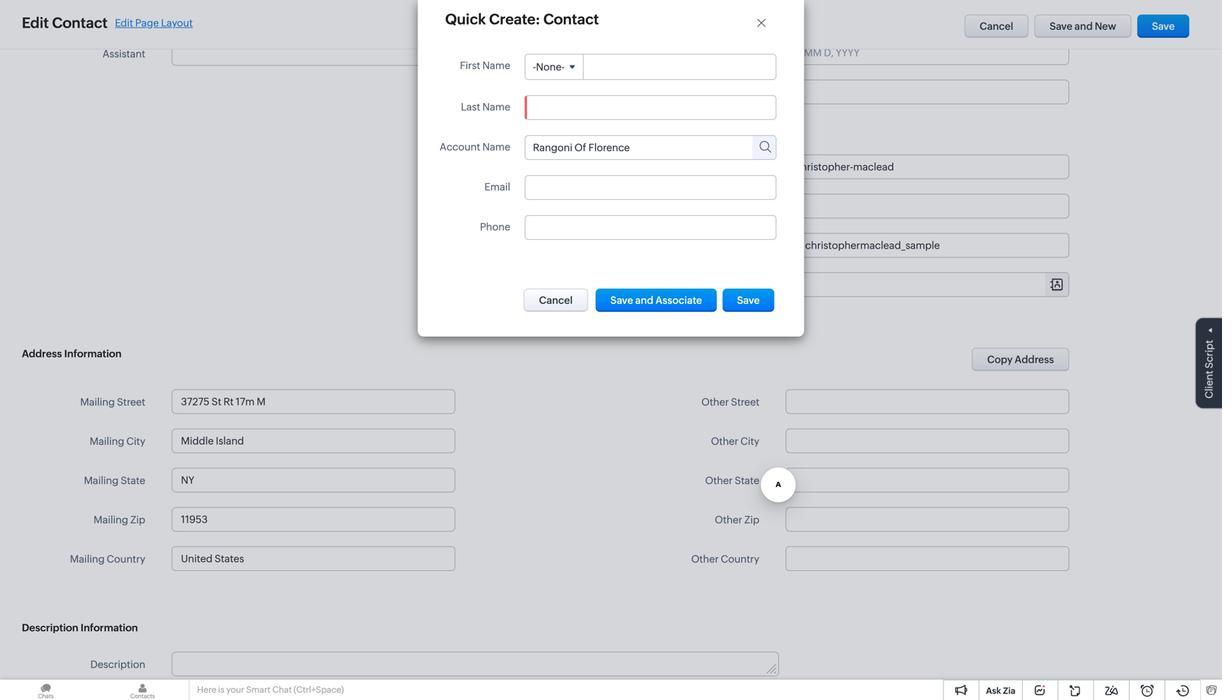 Task type: locate. For each thing, give the bounding box(es) containing it.
mailing down the mailing street
[[90, 436, 124, 448]]

mailing
[[80, 397, 115, 408], [90, 436, 124, 448], [84, 475, 119, 487], [94, 514, 128, 526], [70, 554, 105, 565]]

0 horizontal spatial email
[[485, 181, 511, 193]]

copy
[[987, 354, 1013, 366]]

mailing for mailing city
[[90, 436, 124, 448]]

mailing up mailing city
[[80, 397, 115, 408]]

1 horizontal spatial description
[[90, 659, 145, 671]]

0 horizontal spatial phone
[[480, 221, 511, 233]]

1 horizontal spatial state
[[735, 475, 760, 487]]

information up the mailing street
[[64, 348, 122, 360]]

1 vertical spatial description
[[90, 659, 145, 671]]

other up other city
[[702, 397, 729, 408]]

None text field
[[172, 2, 455, 27], [584, 55, 722, 79], [533, 142, 733, 154], [805, 234, 1069, 257], [786, 390, 1070, 414], [172, 429, 455, 454], [172, 653, 779, 676], [172, 2, 455, 27], [584, 55, 722, 79], [533, 142, 733, 154], [805, 234, 1069, 257], [786, 390, 1070, 414], [172, 429, 455, 454], [172, 653, 779, 676]]

country down other zip at right bottom
[[721, 554, 760, 565]]

and
[[1075, 20, 1093, 32]]

asst phone
[[707, 87, 760, 98]]

1 state from the left
[[121, 475, 145, 487]]

1 city from the left
[[126, 436, 145, 448]]

None submit
[[723, 289, 775, 312]]

information down mailing country
[[81, 623, 138, 634]]

edit
[[22, 15, 49, 31], [115, 17, 133, 29]]

1 street from the left
[[117, 397, 145, 408]]

create: contact
[[489, 11, 599, 28]]

first
[[460, 60, 480, 71]]

edit left the "contact" on the top of page
[[22, 15, 49, 31]]

edit contact edit page layout
[[22, 15, 193, 31]]

of
[[725, 47, 735, 59]]

email up twitter
[[734, 201, 760, 212]]

zia
[[1003, 687, 1016, 696]]

save
[[1050, 20, 1073, 32], [1152, 20, 1175, 32]]

-none-
[[533, 61, 565, 73]]

quick
[[445, 11, 486, 28]]

other down other street
[[711, 436, 739, 448]]

name right last at left top
[[483, 101, 511, 113]]

0 horizontal spatial edit
[[22, 15, 49, 31]]

0 horizontal spatial country
[[107, 554, 145, 565]]

mailing for mailing street
[[80, 397, 115, 408]]

edit inside edit contact edit page layout
[[115, 17, 133, 29]]

street up other city
[[731, 397, 760, 408]]

1 horizontal spatial phone
[[729, 87, 760, 98]]

asst
[[707, 87, 727, 98]]

2 state from the left
[[735, 475, 760, 487]]

2 vertical spatial email
[[734, 201, 760, 212]]

id
[[750, 162, 760, 173]]

1 country from the left
[[107, 554, 145, 565]]

phone
[[729, 87, 760, 98], [480, 221, 511, 233]]

None button
[[524, 289, 588, 312], [596, 289, 717, 312], [524, 289, 588, 312], [596, 289, 717, 312]]

2 zip from the left
[[745, 514, 760, 526]]

street
[[117, 397, 145, 408], [731, 397, 760, 408]]

save inside save and new button
[[1050, 20, 1073, 32]]

description up "chats" image
[[22, 623, 78, 634]]

description for description information
[[22, 623, 78, 634]]

email left opt
[[693, 126, 719, 138]]

save and new
[[1050, 20, 1117, 32]]

save button
[[1138, 15, 1190, 38]]

account
[[440, 141, 480, 153]]

0 vertical spatial email
[[693, 126, 719, 138]]

0 horizontal spatial city
[[126, 436, 145, 448]]

is
[[218, 685, 225, 695]]

name for account name
[[483, 141, 511, 153]]

mailing for mailing state
[[84, 475, 119, 487]]

1 horizontal spatial zip
[[745, 514, 760, 526]]

2 vertical spatial name
[[483, 141, 511, 153]]

state up other zip at right bottom
[[735, 475, 760, 487]]

2 city from the left
[[741, 436, 760, 448]]

state up mailing zip
[[121, 475, 145, 487]]

last name
[[461, 101, 511, 113]]

chats image
[[0, 680, 92, 701]]

2 country from the left
[[721, 554, 760, 565]]

1 save from the left
[[1050, 20, 1073, 32]]

city
[[126, 436, 145, 448], [741, 436, 760, 448]]

reporting to
[[699, 279, 760, 291]]

other for other country
[[691, 554, 719, 565]]

1 vertical spatial information
[[81, 623, 138, 634]]

street up mailing city
[[117, 397, 145, 408]]

1 horizontal spatial email
[[693, 126, 719, 138]]

1 name from the top
[[483, 60, 511, 71]]

MMM D, YYYY text field
[[786, 40, 1070, 65]]

other down other zip at right bottom
[[691, 554, 719, 565]]

zip
[[130, 514, 145, 526], [745, 514, 760, 526]]

0 vertical spatial information
[[64, 348, 122, 360]]

to
[[748, 279, 760, 291]]

description for description
[[90, 659, 145, 671]]

country for other country
[[721, 554, 760, 565]]

1 horizontal spatial save
[[1152, 20, 1175, 32]]

0 horizontal spatial state
[[121, 475, 145, 487]]

mailing zip
[[94, 514, 145, 526]]

mailing up mailing country
[[94, 514, 128, 526]]

client script
[[1204, 340, 1215, 399]]

other street
[[702, 397, 760, 408]]

2 save from the left
[[1152, 20, 1175, 32]]

1 horizontal spatial country
[[721, 554, 760, 565]]

fax
[[744, 8, 760, 20]]

name right first
[[483, 60, 511, 71]]

(ctrl+space)
[[294, 685, 344, 695]]

1 horizontal spatial edit
[[115, 17, 133, 29]]

mailing state
[[84, 475, 145, 487]]

save left and
[[1050, 20, 1073, 32]]

chat
[[272, 685, 292, 695]]

street for other street
[[731, 397, 760, 408]]

0 vertical spatial phone
[[729, 87, 760, 98]]

1 zip from the left
[[130, 514, 145, 526]]

description
[[22, 623, 78, 634], [90, 659, 145, 671]]

zip down mailing state
[[130, 514, 145, 526]]

0 horizontal spatial description
[[22, 623, 78, 634]]

country down mailing zip
[[107, 554, 145, 565]]

country
[[107, 554, 145, 565], [721, 554, 760, 565]]

save inside save button
[[1152, 20, 1175, 32]]

other
[[702, 397, 729, 408], [711, 436, 739, 448], [705, 475, 733, 487], [715, 514, 743, 526], [691, 554, 719, 565]]

edit left page
[[115, 17, 133, 29]]

other down other city
[[705, 475, 733, 487]]

2 name from the top
[[483, 101, 511, 113]]

street for mailing street
[[117, 397, 145, 408]]

address
[[22, 348, 62, 360], [1015, 354, 1054, 366]]

0 vertical spatial description
[[22, 623, 78, 634]]

other up other country
[[715, 514, 743, 526]]

new
[[1095, 20, 1117, 32]]

other for other zip
[[715, 514, 743, 526]]

mailing down mailing city
[[84, 475, 119, 487]]

out
[[742, 126, 760, 138]]

description up contacts image
[[90, 659, 145, 671]]

mailing city
[[90, 436, 145, 448]]

first name
[[460, 60, 511, 71]]

1 horizontal spatial street
[[731, 397, 760, 408]]

information
[[64, 348, 122, 360], [81, 623, 138, 634]]

mailing down mailing zip
[[70, 554, 105, 565]]

zip down other state
[[745, 514, 760, 526]]

name right the account
[[483, 141, 511, 153]]

information inside 'address information copy address'
[[64, 348, 122, 360]]

1 horizontal spatial city
[[741, 436, 760, 448]]

0 horizontal spatial zip
[[130, 514, 145, 526]]

opt
[[721, 126, 740, 138]]

email
[[693, 126, 719, 138], [485, 181, 511, 193], [734, 201, 760, 212]]

name
[[483, 60, 511, 71], [483, 101, 511, 113], [483, 141, 511, 153]]

1 vertical spatial name
[[483, 101, 511, 113]]

your
[[226, 685, 244, 695]]

None text field
[[786, 1, 1070, 26], [172, 41, 455, 66], [786, 80, 1070, 104], [786, 155, 1070, 179], [786, 194, 1070, 219], [172, 390, 455, 414], [786, 429, 1070, 454], [172, 468, 455, 493], [786, 468, 1070, 493], [172, 508, 455, 532], [786, 508, 1070, 532], [786, 1, 1070, 26], [172, 41, 455, 66], [786, 80, 1070, 104], [786, 155, 1070, 179], [786, 194, 1070, 219], [172, 390, 455, 414], [786, 429, 1070, 454], [172, 468, 455, 493], [786, 468, 1070, 493], [172, 508, 455, 532], [786, 508, 1070, 532]]

save right 'new'
[[1152, 20, 1175, 32]]

0 horizontal spatial street
[[117, 397, 145, 408]]

1 vertical spatial email
[[485, 181, 511, 193]]

0 vertical spatial name
[[483, 60, 511, 71]]

ask
[[986, 687, 1001, 696]]

city up other state
[[741, 436, 760, 448]]

3 name from the top
[[483, 141, 511, 153]]

2 street from the left
[[731, 397, 760, 408]]

city up mailing state
[[126, 436, 145, 448]]

email down account name
[[485, 181, 511, 193]]

save for save
[[1152, 20, 1175, 32]]

state
[[121, 475, 145, 487], [735, 475, 760, 487]]

0 horizontal spatial save
[[1050, 20, 1073, 32]]



Task type: describe. For each thing, give the bounding box(es) containing it.
save and new button
[[1035, 15, 1132, 38]]

state for mailing state
[[121, 475, 145, 487]]

contact
[[52, 15, 108, 31]]

last
[[461, 101, 480, 113]]

other for other street
[[702, 397, 729, 408]]

client
[[1204, 371, 1215, 399]]

information for description
[[81, 623, 138, 634]]

contacts image
[[97, 680, 188, 701]]

email for email opt out
[[693, 126, 719, 138]]

skype
[[718, 162, 748, 173]]

other city
[[711, 436, 760, 448]]

mobile
[[113, 9, 145, 20]]

2 horizontal spatial email
[[734, 201, 760, 212]]

zip for other zip
[[745, 514, 760, 526]]

assistant
[[103, 48, 145, 60]]

name for last name
[[483, 101, 511, 113]]

skype id
[[718, 162, 760, 173]]

other for other state
[[705, 475, 733, 487]]

mailing for mailing country
[[70, 554, 105, 565]]

cancel
[[980, 20, 1014, 32]]

-None- field
[[526, 55, 583, 79]]

layout
[[161, 17, 193, 29]]

secondary
[[680, 201, 732, 212]]

mailing country
[[70, 554, 145, 565]]

other state
[[705, 475, 760, 487]]

zip for mailing zip
[[130, 514, 145, 526]]

email opt out
[[693, 126, 760, 138]]

1 vertical spatial phone
[[480, 221, 511, 233]]

copy address button
[[972, 348, 1070, 371]]

page
[[135, 17, 159, 29]]

date
[[701, 47, 723, 59]]

0 horizontal spatial address
[[22, 348, 62, 360]]

here
[[197, 685, 216, 695]]

email for email
[[485, 181, 511, 193]]

save for save and new
[[1050, 20, 1073, 32]]

twitter
[[727, 240, 760, 252]]

ask zia
[[986, 687, 1016, 696]]

name for first name
[[483, 60, 511, 71]]

city for other city
[[741, 436, 760, 448]]

smart
[[246, 685, 271, 695]]

address information copy address
[[22, 348, 1054, 366]]

here is your smart chat (ctrl+space)
[[197, 685, 344, 695]]

country for mailing country
[[107, 554, 145, 565]]

other country
[[691, 554, 760, 565]]

-
[[533, 61, 536, 73]]

secondary email
[[680, 201, 760, 212]]

state for other state
[[735, 475, 760, 487]]

mailing for mailing zip
[[94, 514, 128, 526]]

other zip
[[715, 514, 760, 526]]

information for address
[[64, 348, 122, 360]]

city for mailing city
[[126, 436, 145, 448]]

1 horizontal spatial address
[[1015, 354, 1054, 366]]

account name
[[440, 141, 511, 153]]

description information
[[22, 623, 138, 634]]

mailing street
[[80, 397, 145, 408]]

script
[[1204, 340, 1215, 369]]

birth
[[737, 47, 760, 59]]

edit page layout link
[[115, 17, 193, 29]]

cancel button
[[965, 15, 1029, 38]]

reporting
[[699, 279, 746, 291]]

none-
[[536, 61, 565, 73]]

quick create: contact
[[445, 11, 599, 28]]

date of birth
[[701, 47, 760, 59]]

other for other city
[[711, 436, 739, 448]]



Task type: vqa. For each thing, say whether or not it's contained in the screenshot.
All's Button
no



